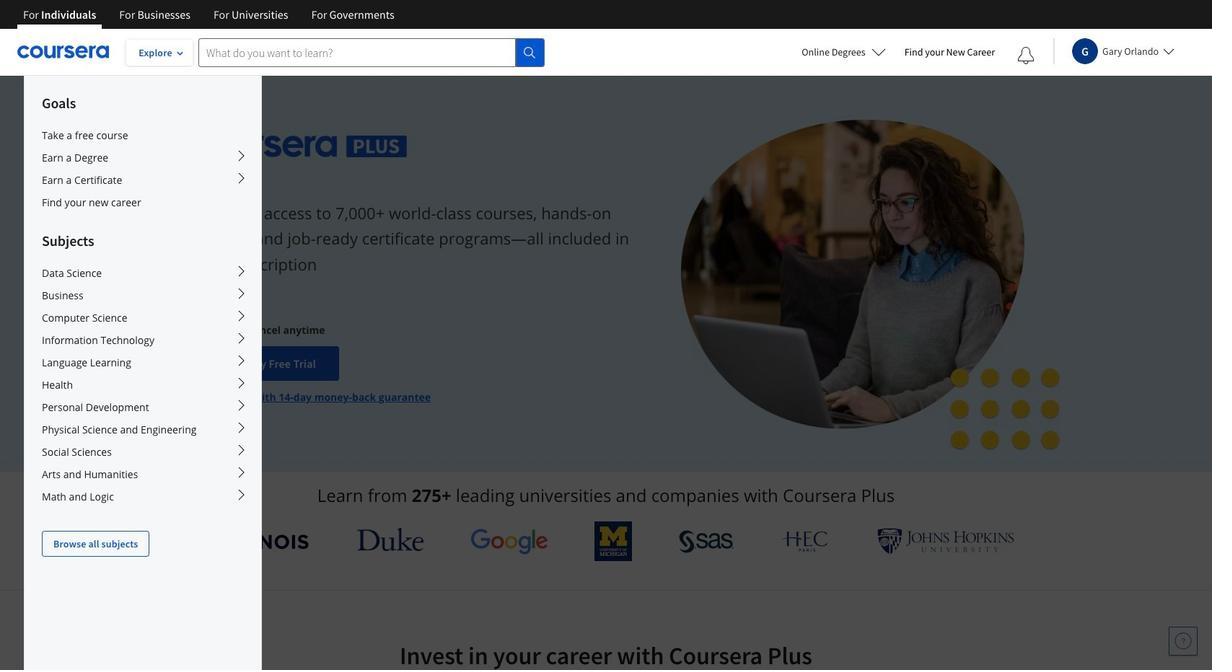 Task type: locate. For each thing, give the bounding box(es) containing it.
coursera plus image
[[188, 136, 407, 157]]

banner navigation
[[12, 0, 406, 29]]

johns hopkins university image
[[878, 528, 1015, 555]]

coursera image
[[17, 41, 109, 64]]

None search field
[[199, 38, 545, 67]]

What do you want to learn? text field
[[199, 38, 516, 67]]

university of michigan image
[[595, 522, 633, 562]]

university of illinois at urbana-champaign image
[[198, 530, 310, 553]]

duke university image
[[357, 528, 424, 552]]



Task type: describe. For each thing, give the bounding box(es) containing it.
sas image
[[679, 530, 734, 553]]

google image
[[470, 528, 548, 555]]

explore menu element
[[25, 76, 261, 557]]

hec paris image
[[781, 527, 831, 557]]

help center image
[[1175, 633, 1193, 650]]



Task type: vqa. For each thing, say whether or not it's contained in the screenshot.
What do you want to learn? text box
yes



